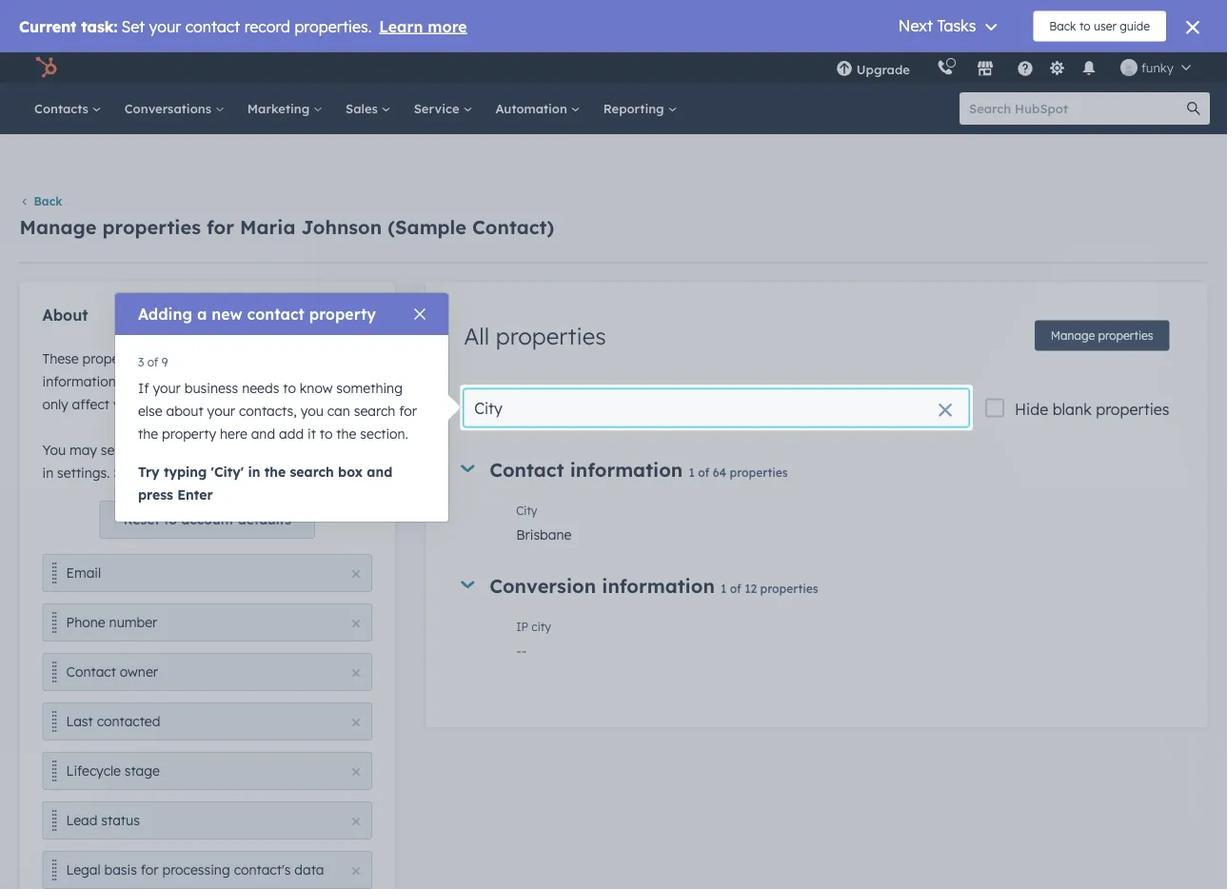 Task type: describe. For each thing, give the bounding box(es) containing it.
'city'
[[211, 464, 244, 480]]

typing
[[164, 464, 207, 480]]

0 vertical spatial your
[[153, 380, 181, 396]]

close image for last contacted
[[352, 719, 360, 726]]

last
[[66, 713, 93, 729]]

owner
[[120, 663, 158, 680]]

you.
[[113, 395, 139, 412]]

hubspot link
[[23, 56, 71, 79]]

Search properties search field
[[464, 389, 969, 427]]

back link
[[20, 194, 62, 208]]

city
[[516, 503, 537, 518]]

know
[[300, 380, 333, 396]]

marketplaces image
[[977, 61, 994, 78]]

if
[[138, 380, 149, 396]]

(sample
[[388, 215, 466, 239]]

maria
[[240, 215, 296, 239]]

reset to account defaults
[[124, 511, 291, 528]]

12
[[745, 581, 757, 595]]

for for contact's
[[141, 861, 159, 878]]

set default properties
[[114, 464, 259, 481]]

of for contact information
[[698, 465, 709, 479]]

close image for phone number
[[352, 620, 360, 627]]

blank
[[1052, 399, 1092, 418]]

settings link
[[1045, 58, 1069, 78]]

9
[[161, 355, 168, 369]]

something
[[336, 380, 403, 396]]

you inside these properties will appear when you view information about a contact. these changes will only affect you.
[[260, 350, 283, 366]]

of for conversion information
[[730, 581, 741, 595]]

in inside you may set the default properties all users will see in settings.
[[42, 464, 53, 481]]

and inside the if your business needs to know something else about your contacts, you can search for the property here and add it to the section.
[[251, 426, 275, 442]]

properties inside contact information 1 of 64 properties
[[730, 465, 788, 479]]

funky town image
[[1120, 59, 1137, 76]]

IP city text field
[[516, 630, 1169, 669]]

0 horizontal spatial these
[[42, 350, 79, 366]]

calling icon button
[[929, 55, 961, 80]]

status
[[101, 812, 140, 828]]

here
[[220, 426, 247, 442]]

1 for conversion information
[[721, 581, 727, 595]]

search button
[[1178, 92, 1210, 125]]

adding
[[138, 305, 192, 324]]

you may set the default properties all users will see in settings.
[[42, 441, 363, 481]]

last contacted
[[66, 713, 160, 729]]

0 vertical spatial close image
[[414, 308, 426, 320]]

see
[[341, 441, 363, 458]]

appear
[[174, 350, 219, 366]]

hubspot image
[[34, 56, 57, 79]]

view
[[287, 350, 315, 366]]

menu containing funky
[[822, 52, 1204, 83]]

try typing 'city' in the search box and press enter
[[138, 464, 392, 503]]

information for contact
[[570, 457, 683, 481]]

only
[[42, 395, 68, 412]]

help button
[[1009, 52, 1041, 83]]

hide blank properties
[[1015, 399, 1169, 418]]

try
[[138, 464, 160, 480]]

lead
[[66, 812, 97, 828]]

users
[[281, 441, 314, 458]]

default inside you may set the default properties all users will see in settings.
[[147, 441, 191, 458]]

lifecycle stage
[[66, 762, 160, 779]]

all
[[464, 321, 489, 350]]

set
[[101, 441, 120, 458]]

0 vertical spatial property
[[309, 305, 376, 324]]

changes
[[267, 373, 320, 389]]

when
[[223, 350, 256, 366]]

box
[[338, 464, 363, 480]]

else
[[138, 403, 162, 419]]

calling icon image
[[937, 60, 954, 77]]

search inside try typing 'city' in the search box and press enter
[[290, 464, 334, 480]]

0 vertical spatial a
[[197, 305, 207, 324]]

lead status
[[66, 812, 140, 828]]

if your business needs to know something else about your contacts, you can search for the property here and add it to the section.
[[138, 380, 417, 442]]

contacts,
[[239, 403, 297, 419]]

funky
[[1141, 59, 1174, 75]]

the down 'else'
[[138, 426, 158, 442]]

upgrade image
[[836, 61, 853, 78]]

new
[[212, 305, 242, 324]]

needs
[[242, 380, 279, 396]]

you
[[42, 441, 66, 458]]

manage properties
[[1051, 328, 1153, 343]]

contact owner
[[66, 663, 158, 680]]

set
[[114, 464, 135, 481]]

settings image
[[1048, 60, 1066, 78]]

notifications button
[[1073, 52, 1105, 83]]

3
[[138, 355, 144, 369]]

can
[[327, 403, 350, 419]]

johnson
[[301, 215, 382, 239]]

about for your
[[166, 403, 203, 419]]

these properties will appear when you view information about a contact. these changes will only affect you.
[[42, 350, 344, 412]]

adding a new contact property
[[138, 305, 376, 324]]

notifications image
[[1080, 61, 1097, 78]]

properties up hide blank properties
[[1098, 328, 1153, 343]]

close image for email
[[352, 570, 360, 578]]

data
[[294, 861, 324, 878]]

set default properties link
[[114, 462, 279, 485]]

for inside the if your business needs to know something else about your contacts, you can search for the property here and add it to the section.
[[399, 403, 417, 419]]



Task type: locate. For each thing, give the bounding box(es) containing it.
0 vertical spatial 1
[[689, 465, 695, 479]]

0 vertical spatial these
[[42, 350, 79, 366]]

1 horizontal spatial manage
[[1051, 328, 1095, 343]]

0 vertical spatial search
[[354, 403, 395, 419]]

in inside try typing 'city' in the search box and press enter
[[248, 464, 260, 480]]

menu item
[[923, 52, 927, 83]]

caret image
[[461, 465, 475, 472]]

0 horizontal spatial about
[[120, 373, 157, 389]]

2 vertical spatial will
[[318, 441, 338, 458]]

1 inside conversion information 1 of 12 properties
[[721, 581, 727, 595]]

1 horizontal spatial these
[[227, 373, 264, 389]]

your
[[153, 380, 181, 396], [207, 403, 235, 419]]

will right 3
[[150, 350, 170, 366]]

enter
[[177, 486, 213, 503]]

about
[[42, 305, 88, 324]]

a left new
[[197, 305, 207, 324]]

you up it
[[300, 403, 323, 419]]

1 horizontal spatial to
[[283, 380, 296, 396]]

1 vertical spatial search
[[290, 464, 334, 480]]

0 vertical spatial to
[[283, 380, 296, 396]]

close image
[[414, 308, 426, 320], [352, 570, 360, 578], [352, 669, 360, 677]]

1 vertical spatial these
[[227, 373, 264, 389]]

2 horizontal spatial of
[[730, 581, 741, 595]]

will right it
[[318, 441, 338, 458]]

default up typing
[[147, 441, 191, 458]]

menu
[[822, 52, 1204, 83]]

City text field
[[516, 514, 1169, 552]]

may
[[69, 441, 97, 458]]

1 horizontal spatial a
[[197, 305, 207, 324]]

manage for manage properties
[[1051, 328, 1095, 343]]

contact up "city"
[[489, 457, 564, 481]]

manage for manage properties for maria johnson (sample contact)
[[20, 215, 97, 239]]

0 vertical spatial of
[[147, 355, 158, 369]]

back
[[34, 194, 62, 208]]

all properties
[[464, 321, 606, 350]]

0 horizontal spatial search
[[290, 464, 334, 480]]

conversion information 1 of 12 properties
[[489, 573, 818, 597]]

properties right blank
[[1096, 399, 1169, 418]]

information
[[42, 373, 116, 389], [570, 457, 683, 481], [602, 573, 715, 597]]

phone
[[66, 614, 105, 630]]

properties up adding at the left top
[[102, 215, 201, 239]]

contact's
[[234, 861, 291, 878]]

about for properties
[[120, 373, 157, 389]]

about down contact. on the top left
[[166, 403, 203, 419]]

your down business
[[207, 403, 235, 419]]

close image for lead status
[[352, 818, 360, 825]]

0 vertical spatial and
[[251, 426, 275, 442]]

2 vertical spatial close image
[[352, 669, 360, 677]]

3 of 9
[[138, 355, 168, 369]]

funky button
[[1109, 52, 1202, 83]]

information up affect
[[42, 373, 116, 389]]

and inside try typing 'city' in the search box and press enter
[[367, 464, 392, 480]]

1 horizontal spatial about
[[166, 403, 203, 419]]

to right it
[[320, 426, 333, 442]]

the down all
[[264, 464, 286, 480]]

a down 9 at the left top of the page
[[161, 373, 169, 389]]

1 vertical spatial information
[[570, 457, 683, 481]]

information inside these properties will appear when you view information about a contact. these changes will only affect you.
[[42, 373, 116, 389]]

0 horizontal spatial contact
[[66, 663, 116, 680]]

search down users
[[290, 464, 334, 480]]

2 vertical spatial of
[[730, 581, 741, 595]]

add
[[279, 426, 304, 442]]

contact
[[247, 305, 304, 324]]

city
[[531, 620, 551, 634]]

1 horizontal spatial you
[[300, 403, 323, 419]]

contact)
[[472, 215, 554, 239]]

1 horizontal spatial 1
[[721, 581, 727, 595]]

property up typing
[[162, 426, 216, 442]]

about inside the if your business needs to know something else about your contacts, you can search for the property here and add it to the section.
[[166, 403, 203, 419]]

press
[[138, 486, 173, 503]]

0 horizontal spatial for
[[141, 861, 159, 878]]

0 vertical spatial for
[[207, 215, 234, 239]]

help image
[[1017, 61, 1034, 78]]

properties right 12
[[760, 581, 818, 595]]

email
[[66, 564, 101, 581]]

properties up 'city'
[[195, 441, 260, 458]]

phone number
[[66, 614, 157, 630]]

1 vertical spatial property
[[162, 426, 216, 442]]

0 horizontal spatial in
[[42, 464, 53, 481]]

contact left owner
[[66, 663, 116, 680]]

1 in from the left
[[248, 464, 260, 480]]

for up section.
[[399, 403, 417, 419]]

1 horizontal spatial for
[[207, 215, 234, 239]]

2 vertical spatial to
[[164, 511, 177, 528]]

of right 3
[[147, 355, 158, 369]]

information for conversion
[[602, 573, 715, 597]]

and down "contacts,"
[[251, 426, 275, 442]]

reset
[[124, 511, 160, 528]]

2 horizontal spatial for
[[399, 403, 417, 419]]

0 horizontal spatial to
[[164, 511, 177, 528]]

0 horizontal spatial you
[[260, 350, 283, 366]]

1 horizontal spatial search
[[354, 403, 395, 419]]

4 close image from the top
[[352, 818, 360, 825]]

0 vertical spatial about
[[120, 373, 157, 389]]

affect
[[72, 395, 109, 412]]

in left link opens in a new window image
[[248, 464, 260, 480]]

property up view
[[309, 305, 376, 324]]

1 vertical spatial close image
[[352, 570, 360, 578]]

1 left 12
[[721, 581, 727, 595]]

0 horizontal spatial and
[[251, 426, 275, 442]]

3 close image from the top
[[352, 768, 360, 776]]

close image
[[352, 620, 360, 627], [352, 719, 360, 726], [352, 768, 360, 776], [352, 818, 360, 825], [352, 867, 360, 875]]

hide
[[1015, 399, 1048, 418]]

0 horizontal spatial your
[[153, 380, 181, 396]]

close image for legal basis for processing contact's data
[[352, 867, 360, 875]]

1 for contact information
[[689, 465, 695, 479]]

properties up if
[[82, 350, 147, 366]]

lifecycle
[[66, 762, 121, 779]]

a inside these properties will appear when you view information about a contact. these changes will only affect you.
[[161, 373, 169, 389]]

the inside try typing 'city' in the search box and press enter
[[264, 464, 286, 480]]

close image for contact owner
[[352, 669, 360, 677]]

for left maria
[[207, 215, 234, 239]]

1 vertical spatial to
[[320, 426, 333, 442]]

manage
[[20, 215, 97, 239], [1051, 328, 1095, 343]]

search inside the if your business needs to know something else about your contacts, you can search for the property here and add it to the section.
[[354, 403, 395, 419]]

processing
[[162, 861, 230, 878]]

0 horizontal spatial a
[[161, 373, 169, 389]]

default
[[147, 441, 191, 458], [139, 464, 186, 481]]

contacted
[[97, 713, 160, 729]]

0 vertical spatial manage
[[20, 215, 97, 239]]

account
[[181, 511, 234, 528]]

search image
[[1187, 102, 1200, 115]]

to down press
[[164, 511, 177, 528]]

it
[[307, 426, 316, 442]]

of
[[147, 355, 158, 369], [698, 465, 709, 479], [730, 581, 741, 595]]

1 horizontal spatial property
[[309, 305, 376, 324]]

number
[[109, 614, 157, 630]]

1 close image from the top
[[352, 620, 360, 627]]

these down when
[[227, 373, 264, 389]]

and
[[251, 426, 275, 442], [367, 464, 392, 480]]

manage properties for maria johnson (sample contact)
[[20, 215, 554, 239]]

default up press
[[139, 464, 186, 481]]

1 vertical spatial default
[[139, 464, 186, 481]]

a
[[197, 305, 207, 324], [161, 373, 169, 389]]

properties inside you may set the default properties all users will see in settings.
[[195, 441, 260, 458]]

of inside contact information 1 of 64 properties
[[698, 465, 709, 479]]

of inside conversion information 1 of 12 properties
[[730, 581, 741, 595]]

clear input image
[[938, 403, 953, 418]]

information left 12
[[602, 573, 715, 597]]

information left the 64
[[570, 457, 683, 481]]

manage properties link
[[1035, 320, 1169, 351]]

about down 3
[[120, 373, 157, 389]]

to left the know
[[283, 380, 296, 396]]

of left the 64
[[698, 465, 709, 479]]

to inside button
[[164, 511, 177, 528]]

0 vertical spatial contact
[[489, 457, 564, 481]]

contact
[[489, 457, 564, 481], [66, 663, 116, 680]]

upgrade
[[857, 61, 910, 77]]

in down you
[[42, 464, 53, 481]]

1 horizontal spatial your
[[207, 403, 235, 419]]

caret image
[[461, 581, 475, 588]]

property inside the if your business needs to know something else about your contacts, you can search for the property here and add it to the section.
[[162, 426, 216, 442]]

defaults
[[238, 511, 291, 528]]

0 horizontal spatial manage
[[20, 215, 97, 239]]

64
[[713, 465, 726, 479]]

search down something
[[354, 403, 395, 419]]

0 vertical spatial default
[[147, 441, 191, 458]]

1 vertical spatial you
[[300, 403, 323, 419]]

properties right the 64
[[730, 465, 788, 479]]

1 horizontal spatial in
[[248, 464, 260, 480]]

you left view
[[260, 350, 283, 366]]

2 horizontal spatial to
[[320, 426, 333, 442]]

contact for owner
[[66, 663, 116, 680]]

0 horizontal spatial property
[[162, 426, 216, 442]]

stage
[[124, 762, 160, 779]]

ip
[[516, 620, 528, 634]]

2 in from the left
[[42, 464, 53, 481]]

properties right all
[[496, 321, 606, 350]]

2 vertical spatial for
[[141, 861, 159, 878]]

1 horizontal spatial and
[[367, 464, 392, 480]]

conversion
[[489, 573, 596, 597]]

link opens in a new window image
[[263, 467, 276, 481]]

for
[[207, 215, 234, 239], [399, 403, 417, 419], [141, 861, 159, 878]]

close image for lifecycle stage
[[352, 768, 360, 776]]

1 vertical spatial about
[[166, 403, 203, 419]]

2 vertical spatial information
[[602, 573, 715, 597]]

and right box
[[367, 464, 392, 480]]

your right if
[[153, 380, 181, 396]]

link opens in a new window image
[[263, 462, 276, 485]]

1 left the 64
[[689, 465, 695, 479]]

0 horizontal spatial of
[[147, 355, 158, 369]]

contact information 1 of 64 properties
[[489, 457, 788, 481]]

the inside you may set the default properties all users will see in settings.
[[123, 441, 143, 458]]

you
[[260, 350, 283, 366], [300, 403, 323, 419]]

1 inside contact information 1 of 64 properties
[[689, 465, 695, 479]]

reset to account defaults button
[[100, 501, 315, 539]]

the down can
[[336, 426, 356, 442]]

section.
[[360, 426, 408, 442]]

settings.
[[57, 464, 110, 481]]

for right basis
[[141, 861, 159, 878]]

1 vertical spatial of
[[698, 465, 709, 479]]

these down about at the left
[[42, 350, 79, 366]]

contact.
[[173, 373, 224, 389]]

1 horizontal spatial of
[[698, 465, 709, 479]]

0 vertical spatial will
[[150, 350, 170, 366]]

legal basis for processing contact's data
[[66, 861, 324, 878]]

1 vertical spatial 1
[[721, 581, 727, 595]]

1 vertical spatial your
[[207, 403, 235, 419]]

1 vertical spatial and
[[367, 464, 392, 480]]

all
[[263, 441, 278, 458]]

of left 12
[[730, 581, 741, 595]]

will up can
[[324, 373, 344, 389]]

0 horizontal spatial 1
[[689, 465, 695, 479]]

ip city
[[516, 620, 551, 634]]

properties inside these properties will appear when you view information about a contact. these changes will only affect you.
[[82, 350, 147, 366]]

legal
[[66, 861, 101, 878]]

basis
[[104, 861, 137, 878]]

5 close image from the top
[[352, 867, 360, 875]]

0 vertical spatial you
[[260, 350, 283, 366]]

properties inside conversion information 1 of 12 properties
[[760, 581, 818, 595]]

about inside these properties will appear when you view information about a contact. these changes will only affect you.
[[120, 373, 157, 389]]

contact for information
[[489, 457, 564, 481]]

the right "set"
[[123, 441, 143, 458]]

2 close image from the top
[[352, 719, 360, 726]]

marketplaces button
[[965, 52, 1005, 83]]

manage up blank
[[1051, 328, 1095, 343]]

will inside you may set the default properties all users will see in settings.
[[318, 441, 338, 458]]

1 vertical spatial will
[[324, 373, 344, 389]]

1 vertical spatial a
[[161, 373, 169, 389]]

properties up the enter
[[191, 464, 259, 481]]

Search HubSpot search field
[[960, 92, 1193, 125]]

0 vertical spatial information
[[42, 373, 116, 389]]

1
[[689, 465, 695, 479], [721, 581, 727, 595]]

1 horizontal spatial contact
[[489, 457, 564, 481]]

1 vertical spatial for
[[399, 403, 417, 419]]

manage down back
[[20, 215, 97, 239]]

1 vertical spatial contact
[[66, 663, 116, 680]]

you inside the if your business needs to know something else about your contacts, you can search for the property here and add it to the section.
[[300, 403, 323, 419]]

for for johnson
[[207, 215, 234, 239]]

1 vertical spatial manage
[[1051, 328, 1095, 343]]

property
[[309, 305, 376, 324], [162, 426, 216, 442]]



Task type: vqa. For each thing, say whether or not it's contained in the screenshot.
the "Brisbane" Text Field
yes



